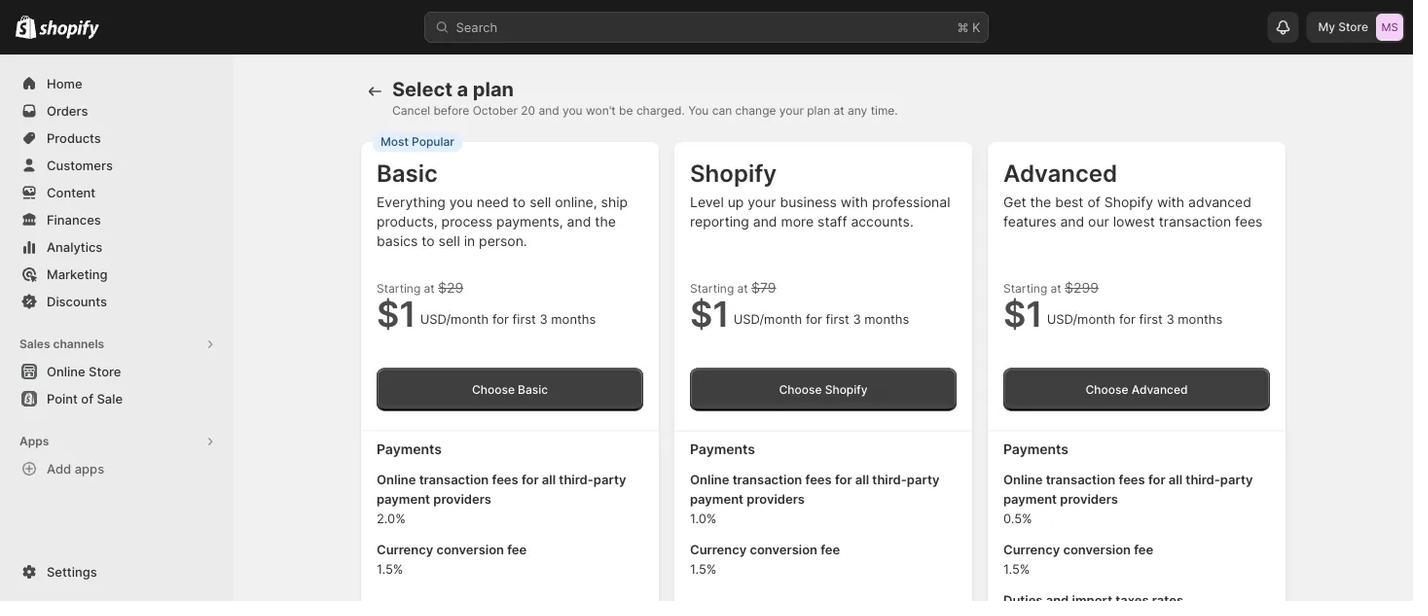 Task type: describe. For each thing, give the bounding box(es) containing it.
point of sale link
[[12, 385, 222, 413]]

and inside "basic everything you need to sell online, ship products, process payments, and the basics to sell in person."
[[567, 214, 591, 230]]

0 horizontal spatial plan
[[473, 77, 514, 101]]

and inside 'select a plan cancel before october 20 and you won't be charged. you can change your plan at any time.'
[[539, 104, 559, 118]]

customers
[[47, 158, 113, 173]]

finances
[[47, 212, 101, 227]]

at for $79
[[737, 282, 748, 296]]

k
[[972, 19, 981, 35]]

online store
[[47, 364, 121, 379]]

transaction for online transaction fees for all third-party payment providers 0.5%
[[1046, 473, 1116, 488]]

fees for online transaction fees for all third-party payment providers 1.0%
[[805, 473, 832, 488]]

payment inside online transaction fees for all third-party payment providers 2.0%
[[377, 492, 430, 507]]

usd/month for advanced
[[1047, 312, 1116, 327]]

most
[[381, 135, 409, 149]]

for inside online transaction fees for all third-party payment providers 2.0%
[[522, 473, 539, 488]]

cancel
[[392, 104, 430, 118]]

starting for basic
[[377, 282, 421, 296]]

be
[[619, 104, 633, 118]]

lowest
[[1113, 214, 1155, 230]]

process
[[442, 214, 493, 230]]

change
[[735, 104, 776, 118]]

conversion for your
[[750, 543, 818, 558]]

list for $1
[[1004, 471, 1270, 602]]

1 horizontal spatial advanced
[[1132, 383, 1188, 397]]

first inside starting at $79 $1 usd/month for first 3 months
[[826, 312, 850, 327]]

and inside advanced get the best of shopify with advanced features and our lowest transaction fees
[[1060, 214, 1085, 230]]

online,
[[555, 194, 597, 211]]

orders
[[47, 103, 88, 118]]

settings
[[47, 565, 97, 580]]

analytics
[[47, 239, 102, 255]]

business
[[780, 194, 837, 211]]

1 conversion from the left
[[437, 543, 504, 558]]

in
[[464, 233, 475, 250]]

1 currency conversion fee 1.5% from the left
[[377, 543, 527, 577]]

finances link
[[12, 206, 222, 234]]

fee for $1
[[1134, 543, 1154, 558]]

with inside advanced get the best of shopify with advanced features and our lowest transaction fees
[[1157, 194, 1185, 211]]

payments,
[[496, 214, 563, 230]]

for inside starting at $79 $1 usd/month for first 3 months
[[806, 312, 822, 327]]

you inside 'select a plan cancel before october 20 and you won't be charged. you can change your plan at any time.'
[[563, 104, 583, 118]]

advanced get the best of shopify with advanced features and our lowest transaction fees
[[1004, 159, 1263, 230]]

usd/month inside starting at $79 $1 usd/month for first 3 months
[[734, 312, 802, 327]]

level
[[690, 194, 724, 211]]

choose shopify link
[[690, 368, 957, 411]]

content
[[47, 185, 96, 200]]

starting at $299 $1 usd/month for first 3 months
[[1004, 280, 1223, 335]]

months for advanced
[[1178, 312, 1223, 327]]

products
[[47, 130, 101, 146]]

3 for basic
[[540, 312, 548, 327]]

currency for your
[[690, 543, 747, 558]]

popular
[[412, 135, 454, 149]]

for inside starting at $29 $1 usd/month for first 3 months
[[493, 312, 509, 327]]

charged.
[[637, 104, 685, 118]]

starting at $29 $1 usd/month for first 3 months
[[377, 280, 596, 335]]

party inside online transaction fees for all third-party payment providers 2.0%
[[594, 473, 626, 488]]

before
[[434, 104, 470, 118]]

you
[[688, 104, 709, 118]]

fees inside advanced get the best of shopify with advanced features and our lowest transaction fees
[[1235, 214, 1263, 230]]

$29
[[438, 280, 464, 296]]

of inside advanced get the best of shopify with advanced features and our lowest transaction fees
[[1088, 194, 1101, 211]]

marketing
[[47, 267, 108, 282]]

content link
[[12, 179, 222, 206]]

everything
[[377, 194, 446, 211]]

starting for advanced
[[1004, 282, 1048, 296]]

1 horizontal spatial shopify image
[[39, 20, 100, 39]]

2 choose from the left
[[779, 383, 822, 397]]

select a plan cancel before october 20 and you won't be charged. you can change your plan at any time.
[[392, 77, 898, 118]]

can
[[712, 104, 732, 118]]

payments for your
[[690, 441, 755, 458]]

at for $29
[[424, 282, 435, 296]]

apps
[[19, 435, 49, 449]]

october
[[473, 104, 518, 118]]

analytics link
[[12, 234, 222, 261]]

reporting
[[690, 214, 749, 230]]

add apps
[[47, 461, 104, 476]]

2.0%
[[377, 512, 406, 527]]

discounts
[[47, 294, 107, 309]]

won't
[[586, 104, 616, 118]]

shopify inside choose shopify link
[[825, 383, 868, 397]]

products link
[[12, 125, 222, 152]]

all for $1
[[1169, 473, 1183, 488]]

my store
[[1318, 20, 1369, 34]]

select
[[392, 77, 453, 101]]

1 horizontal spatial to
[[513, 194, 526, 211]]

third- for your
[[872, 473, 907, 488]]

1 currency from the left
[[377, 543, 433, 558]]

months inside starting at $79 $1 usd/month for first 3 months
[[865, 312, 910, 327]]

shopify level up your business with professional reporting and more staff accounts.
[[690, 159, 951, 230]]

sale
[[97, 391, 123, 406]]

customers link
[[12, 152, 222, 179]]

basics
[[377, 233, 418, 250]]

choose advanced link
[[1004, 368, 1270, 411]]

currency conversion fee 1.5% for $1
[[1004, 543, 1154, 577]]

most popular
[[381, 135, 454, 149]]

fee for your
[[821, 543, 840, 558]]

0 horizontal spatial to
[[422, 233, 435, 250]]

online store button
[[0, 358, 234, 385]]

the inside "basic everything you need to sell online, ship products, process payments, and the basics to sell in person."
[[595, 214, 616, 230]]

time.
[[871, 104, 898, 118]]

a
[[457, 77, 468, 101]]

with inside shopify level up your business with professional reporting and more staff accounts.
[[841, 194, 868, 211]]

3 for advanced
[[1167, 312, 1175, 327]]

months for basic
[[551, 312, 596, 327]]

point of sale button
[[0, 385, 234, 413]]

orders link
[[12, 97, 222, 125]]

best
[[1055, 194, 1084, 211]]

online transaction fees for all third-party payment providers 0.5%
[[1004, 473, 1253, 527]]

payment for $1
[[1004, 492, 1057, 507]]

providers for $1
[[1060, 492, 1118, 507]]

the inside advanced get the best of shopify with advanced features and our lowest transaction fees
[[1030, 194, 1052, 211]]

transaction inside advanced get the best of shopify with advanced features and our lowest transaction fees
[[1159, 214, 1232, 230]]

choose basic link
[[377, 368, 643, 411]]

online for online transaction fees for all third-party payment providers 1.0%
[[690, 473, 729, 488]]

basic inside choose basic link
[[518, 383, 548, 397]]

0 vertical spatial sell
[[530, 194, 551, 211]]

advanced inside advanced get the best of shopify with advanced features and our lowest transaction fees
[[1004, 159, 1118, 187]]

ship
[[601, 194, 628, 211]]

your inside 'select a plan cancel before october 20 and you won't be charged. you can change your plan at any time.'
[[780, 104, 804, 118]]

0.5%
[[1004, 512, 1032, 527]]



Task type: locate. For each thing, give the bounding box(es) containing it.
search
[[456, 19, 498, 35]]

3 payments from the left
[[1004, 441, 1069, 458]]

1 vertical spatial sell
[[439, 233, 460, 250]]

shopify up up
[[690, 159, 777, 187]]

1 list from the left
[[377, 471, 643, 602]]

conversion down online transaction fees for all third-party payment providers 1.0%
[[750, 543, 818, 558]]

0 horizontal spatial with
[[841, 194, 868, 211]]

0 horizontal spatial the
[[595, 214, 616, 230]]

list for your
[[690, 471, 957, 602]]

all for your
[[855, 473, 869, 488]]

currency for $1
[[1004, 543, 1060, 558]]

2 1.5% from the left
[[690, 562, 717, 577]]

2 horizontal spatial $1
[[1004, 293, 1043, 335]]

at inside starting at $299 $1 usd/month for first 3 months
[[1051, 282, 1062, 296]]

usd/month
[[420, 312, 489, 327], [734, 312, 802, 327], [1047, 312, 1116, 327]]

providers inside online transaction fees for all third-party payment providers 2.0%
[[433, 492, 492, 507]]

1 horizontal spatial payment
[[690, 492, 744, 507]]

1 horizontal spatial currency conversion fee 1.5%
[[690, 543, 840, 577]]

1 $1 from the left
[[377, 293, 416, 335]]

0 horizontal spatial shopify image
[[16, 15, 36, 39]]

payment up 0.5% at the right
[[1004, 492, 1057, 507]]

need
[[477, 194, 509, 211]]

1 vertical spatial store
[[89, 364, 121, 379]]

online
[[47, 364, 85, 379], [377, 473, 416, 488], [690, 473, 729, 488], [1004, 473, 1043, 488]]

1 horizontal spatial choose
[[779, 383, 822, 397]]

0 horizontal spatial conversion
[[437, 543, 504, 558]]

currency down 0.5% at the right
[[1004, 543, 1060, 558]]

first up choose advanced
[[1139, 312, 1163, 327]]

fees down choose advanced link on the right
[[1119, 473, 1145, 488]]

0 horizontal spatial 1.5%
[[377, 562, 403, 577]]

channels
[[53, 337, 104, 351]]

payment up the 1.0%
[[690, 492, 744, 507]]

1 with from the left
[[841, 194, 868, 211]]

1 third- from the left
[[559, 473, 594, 488]]

for down choose basic link at the bottom
[[522, 473, 539, 488]]

1 horizontal spatial your
[[780, 104, 804, 118]]

with up staff
[[841, 194, 868, 211]]

0 horizontal spatial usd/month
[[420, 312, 489, 327]]

and down best
[[1060, 214, 1085, 230]]

3 $1 from the left
[[1004, 293, 1043, 335]]

1.5% down the 2.0% at the bottom of the page
[[377, 562, 403, 577]]

payment inside online transaction fees for all third-party payment providers 0.5%
[[1004, 492, 1057, 507]]

at inside starting at $29 $1 usd/month for first 3 months
[[424, 282, 435, 296]]

sales channels button
[[12, 331, 222, 358]]

basic inside "basic everything you need to sell online, ship products, process payments, and the basics to sell in person."
[[377, 159, 438, 187]]

$1 left $79
[[690, 293, 730, 335]]

2 horizontal spatial usd/month
[[1047, 312, 1116, 327]]

payment for your
[[690, 492, 744, 507]]

2 horizontal spatial shopify
[[1105, 194, 1153, 211]]

2 third- from the left
[[872, 473, 907, 488]]

2 horizontal spatial list
[[1004, 471, 1270, 602]]

accounts.
[[851, 214, 914, 230]]

payments for $1
[[1004, 441, 1069, 458]]

usd/month down $79
[[734, 312, 802, 327]]

1 payments from the left
[[377, 441, 442, 458]]

0 vertical spatial to
[[513, 194, 526, 211]]

sell up payments,
[[530, 194, 551, 211]]

$1 left $29
[[377, 293, 416, 335]]

3 first from the left
[[1139, 312, 1163, 327]]

1 horizontal spatial payments
[[690, 441, 755, 458]]

3 starting from the left
[[1004, 282, 1048, 296]]

3 usd/month from the left
[[1047, 312, 1116, 327]]

advanced
[[1004, 159, 1118, 187], [1132, 383, 1188, 397]]

your right the change
[[780, 104, 804, 118]]

1 horizontal spatial of
[[1088, 194, 1101, 211]]

2 $1 from the left
[[690, 293, 730, 335]]

payment
[[377, 492, 430, 507], [690, 492, 744, 507], [1004, 492, 1057, 507]]

0 horizontal spatial currency
[[377, 543, 433, 558]]

store up sale
[[89, 364, 121, 379]]

at left $299
[[1051, 282, 1062, 296]]

sales channels
[[19, 337, 104, 351]]

online up the 1.0%
[[690, 473, 729, 488]]

for up choose basic
[[493, 312, 509, 327]]

home link
[[12, 70, 222, 97]]

for up choose shopify
[[806, 312, 822, 327]]

3 fee from the left
[[1134, 543, 1154, 558]]

currency conversion fee 1.5% down the 1.0%
[[690, 543, 840, 577]]

fee down online transaction fees for all third-party payment providers 2.0%
[[507, 543, 527, 558]]

1 horizontal spatial months
[[865, 312, 910, 327]]

you left won't
[[563, 104, 583, 118]]

1 horizontal spatial starting
[[690, 282, 734, 296]]

sell left 'in'
[[439, 233, 460, 250]]

providers inside online transaction fees for all third-party payment providers 1.0%
[[747, 492, 805, 507]]

1 horizontal spatial 3
[[853, 312, 861, 327]]

2 months from the left
[[865, 312, 910, 327]]

and down online, on the left of page
[[567, 214, 591, 230]]

at inside starting at $79 $1 usd/month for first 3 months
[[737, 282, 748, 296]]

your right up
[[748, 194, 776, 211]]

2 all from the left
[[855, 473, 869, 488]]

with
[[841, 194, 868, 211], [1157, 194, 1185, 211]]

starting left $299
[[1004, 282, 1048, 296]]

0 horizontal spatial choose
[[472, 383, 515, 397]]

2 fee from the left
[[821, 543, 840, 558]]

currency down the 1.0%
[[690, 543, 747, 558]]

online up the 2.0% at the bottom of the page
[[377, 473, 416, 488]]

any
[[848, 104, 868, 118]]

2 horizontal spatial starting
[[1004, 282, 1048, 296]]

starting inside starting at $79 $1 usd/month for first 3 months
[[690, 282, 734, 296]]

0 vertical spatial advanced
[[1004, 159, 1118, 187]]

3 inside starting at $79 $1 usd/month for first 3 months
[[853, 312, 861, 327]]

conversion for $1
[[1063, 543, 1131, 558]]

2 horizontal spatial conversion
[[1063, 543, 1131, 558]]

0 horizontal spatial fee
[[507, 543, 527, 558]]

party inside online transaction fees for all third-party payment providers 1.0%
[[907, 473, 940, 488]]

2 horizontal spatial payment
[[1004, 492, 1057, 507]]

fees down choose shopify link
[[805, 473, 832, 488]]

payment up the 2.0% at the bottom of the page
[[377, 492, 430, 507]]

1 horizontal spatial list
[[690, 471, 957, 602]]

at left $29
[[424, 282, 435, 296]]

$1 left $299
[[1004, 293, 1043, 335]]

2 conversion from the left
[[750, 543, 818, 558]]

of up our
[[1088, 194, 1101, 211]]

at left any
[[834, 104, 845, 118]]

shopify inside shopify level up your business with professional reporting and more staff accounts.
[[690, 159, 777, 187]]

for
[[493, 312, 509, 327], [806, 312, 822, 327], [1119, 312, 1136, 327], [522, 473, 539, 488], [835, 473, 852, 488], [1149, 473, 1166, 488]]

shopify image
[[16, 15, 36, 39], [39, 20, 100, 39]]

online inside button
[[47, 364, 85, 379]]

months up choose advanced
[[1178, 312, 1223, 327]]

my store image
[[1376, 14, 1404, 41]]

payments up the 1.0%
[[690, 441, 755, 458]]

2 horizontal spatial first
[[1139, 312, 1163, 327]]

online transaction fees for all third-party payment providers 1.0%
[[690, 473, 940, 527]]

currency conversion fee 1.5% down the 2.0% at the bottom of the page
[[377, 543, 527, 577]]

store for my store
[[1339, 20, 1369, 34]]

providers inside online transaction fees for all third-party payment providers 0.5%
[[1060, 492, 1118, 507]]

$299
[[1065, 280, 1099, 296]]

3 payment from the left
[[1004, 492, 1057, 507]]

2 horizontal spatial 3
[[1167, 312, 1175, 327]]

payments up the 2.0% at the bottom of the page
[[377, 441, 442, 458]]

plan left any
[[807, 104, 831, 118]]

my
[[1318, 20, 1336, 34]]

1 fee from the left
[[507, 543, 527, 558]]

2 currency conversion fee 1.5% from the left
[[690, 543, 840, 577]]

0 horizontal spatial $1
[[377, 293, 416, 335]]

3 up choose shopify
[[853, 312, 861, 327]]

of inside button
[[81, 391, 93, 406]]

months up choose shopify
[[865, 312, 910, 327]]

online inside online transaction fees for all third-party payment providers 2.0%
[[377, 473, 416, 488]]

fees inside online transaction fees for all third-party payment providers 2.0%
[[492, 473, 519, 488]]

1 vertical spatial you
[[450, 194, 473, 211]]

3 currency from the left
[[1004, 543, 1060, 558]]

3 providers from the left
[[1060, 492, 1118, 507]]

1 vertical spatial basic
[[518, 383, 548, 397]]

at inside 'select a plan cancel before october 20 and you won't be charged. you can change your plan at any time.'
[[834, 104, 845, 118]]

party for your
[[907, 473, 940, 488]]

online up the point
[[47, 364, 85, 379]]

online store link
[[12, 358, 222, 385]]

marketing link
[[12, 261, 222, 288]]

1 horizontal spatial shopify
[[825, 383, 868, 397]]

0 vertical spatial shopify
[[690, 159, 777, 187]]

months inside starting at $29 $1 usd/month for first 3 months
[[551, 312, 596, 327]]

0 horizontal spatial store
[[89, 364, 121, 379]]

2 with from the left
[[1157, 194, 1185, 211]]

add apps button
[[12, 456, 222, 483]]

apps button
[[12, 428, 222, 456]]

third- inside online transaction fees for all third-party payment providers 1.0%
[[872, 473, 907, 488]]

sales
[[19, 337, 50, 351]]

2 3 from the left
[[853, 312, 861, 327]]

advanced up best
[[1004, 159, 1118, 187]]

plan up october
[[473, 77, 514, 101]]

2 party from the left
[[907, 473, 940, 488]]

1 usd/month from the left
[[420, 312, 489, 327]]

3 third- from the left
[[1186, 473, 1221, 488]]

your
[[780, 104, 804, 118], [748, 194, 776, 211]]

online for online transaction fees for all third-party payment providers 2.0%
[[377, 473, 416, 488]]

all inside online transaction fees for all third-party payment providers 0.5%
[[1169, 473, 1183, 488]]

0 horizontal spatial sell
[[439, 233, 460, 250]]

online for online transaction fees for all third-party payment providers 0.5%
[[1004, 473, 1043, 488]]

transaction inside online transaction fees for all third-party payment providers 0.5%
[[1046, 473, 1116, 488]]

$1 for advanced
[[1004, 293, 1043, 335]]

3 months from the left
[[1178, 312, 1223, 327]]

your inside shopify level up your business with professional reporting and more staff accounts.
[[748, 194, 776, 211]]

3 conversion from the left
[[1063, 543, 1131, 558]]

add
[[47, 461, 71, 476]]

0 horizontal spatial you
[[450, 194, 473, 211]]

shopify down starting at $79 $1 usd/month for first 3 months
[[825, 383, 868, 397]]

1 horizontal spatial all
[[855, 473, 869, 488]]

2 currency from the left
[[690, 543, 747, 558]]

1 vertical spatial advanced
[[1132, 383, 1188, 397]]

currency conversion fee 1.5%
[[377, 543, 527, 577], [690, 543, 840, 577], [1004, 543, 1154, 577]]

starting down basics
[[377, 282, 421, 296]]

0 horizontal spatial starting
[[377, 282, 421, 296]]

3 party from the left
[[1221, 473, 1253, 488]]

shopify up lowest
[[1105, 194, 1153, 211]]

$1 for basic
[[377, 293, 416, 335]]

1 horizontal spatial sell
[[530, 194, 551, 211]]

usd/month down $29
[[420, 312, 489, 327]]

payments up 0.5% at the right
[[1004, 441, 1069, 458]]

for inside online transaction fees for all third-party payment providers 0.5%
[[1149, 473, 1166, 488]]

up
[[728, 194, 744, 211]]

1 vertical spatial the
[[595, 214, 616, 230]]

transaction for online transaction fees for all third-party payment providers 2.0%
[[419, 473, 489, 488]]

payment inside online transaction fees for all third-party payment providers 1.0%
[[690, 492, 744, 507]]

starting left $79
[[690, 282, 734, 296]]

discounts link
[[12, 288, 222, 315]]

first
[[513, 312, 536, 327], [826, 312, 850, 327], [1139, 312, 1163, 327]]

fees down advanced at the right top of page
[[1235, 214, 1263, 230]]

store right my
[[1339, 20, 1369, 34]]

1 party from the left
[[594, 473, 626, 488]]

online up 0.5% at the right
[[1004, 473, 1043, 488]]

advanced down starting at $299 $1 usd/month for first 3 months
[[1132, 383, 1188, 397]]

first inside starting at $29 $1 usd/month for first 3 months
[[513, 312, 536, 327]]

0 horizontal spatial payment
[[377, 492, 430, 507]]

1 horizontal spatial first
[[826, 312, 850, 327]]

online inside online transaction fees for all third-party payment providers 0.5%
[[1004, 473, 1043, 488]]

2 horizontal spatial third-
[[1186, 473, 1221, 488]]

first up choose shopify
[[826, 312, 850, 327]]

providers
[[433, 492, 492, 507], [747, 492, 805, 507], [1060, 492, 1118, 507]]

$1 inside starting at $79 $1 usd/month for first 3 months
[[690, 293, 730, 335]]

advanced
[[1189, 194, 1252, 211]]

1.5% for your
[[690, 562, 717, 577]]

for inside starting at $299 $1 usd/month for first 3 months
[[1119, 312, 1136, 327]]

fee down online transaction fees for all third-party payment providers 0.5%
[[1134, 543, 1154, 558]]

of left sale
[[81, 391, 93, 406]]

0 horizontal spatial list
[[377, 471, 643, 602]]

choose basic
[[472, 383, 548, 397]]

first for advanced
[[1139, 312, 1163, 327]]

1 starting from the left
[[377, 282, 421, 296]]

store
[[1339, 20, 1369, 34], [89, 364, 121, 379]]

usd/month down $299
[[1047, 312, 1116, 327]]

0 vertical spatial of
[[1088, 194, 1101, 211]]

third- inside online transaction fees for all third-party payment providers 2.0%
[[559, 473, 594, 488]]

2 horizontal spatial providers
[[1060, 492, 1118, 507]]

and left more
[[753, 214, 777, 230]]

0 horizontal spatial basic
[[377, 159, 438, 187]]

1.5% down the 1.0%
[[690, 562, 717, 577]]

2 horizontal spatial all
[[1169, 473, 1183, 488]]

professional
[[872, 194, 951, 211]]

all inside online transaction fees for all third-party payment providers 2.0%
[[542, 473, 556, 488]]

1 horizontal spatial the
[[1030, 194, 1052, 211]]

to down the products, at left
[[422, 233, 435, 250]]

1 horizontal spatial plan
[[807, 104, 831, 118]]

1 months from the left
[[551, 312, 596, 327]]

3 all from the left
[[1169, 473, 1183, 488]]

list
[[377, 471, 643, 602], [690, 471, 957, 602], [1004, 471, 1270, 602]]

choose down starting at $29 $1 usd/month for first 3 months
[[472, 383, 515, 397]]

2 horizontal spatial payments
[[1004, 441, 1069, 458]]

0 horizontal spatial advanced
[[1004, 159, 1118, 187]]

choose down starting at $299 $1 usd/month for first 3 months
[[1086, 383, 1129, 397]]

store inside button
[[89, 364, 121, 379]]

transaction
[[1159, 214, 1232, 230], [419, 473, 489, 488], [733, 473, 802, 488], [1046, 473, 1116, 488]]

usd/month inside starting at $299 $1 usd/month for first 3 months
[[1047, 312, 1116, 327]]

3 currency conversion fee 1.5% from the left
[[1004, 543, 1154, 577]]

for inside online transaction fees for all third-party payment providers 1.0%
[[835, 473, 852, 488]]

1 horizontal spatial with
[[1157, 194, 1185, 211]]

staff
[[818, 214, 847, 230]]

all
[[542, 473, 556, 488], [855, 473, 869, 488], [1169, 473, 1183, 488]]

the up features
[[1030, 194, 1052, 211]]

you inside "basic everything you need to sell online, ship products, process payments, and the basics to sell in person."
[[450, 194, 473, 211]]

our
[[1088, 214, 1110, 230]]

choose for advanced
[[1086, 383, 1129, 397]]

starting inside starting at $29 $1 usd/month for first 3 months
[[377, 282, 421, 296]]

2 usd/month from the left
[[734, 312, 802, 327]]

first up choose basic
[[513, 312, 536, 327]]

all inside online transaction fees for all third-party payment providers 1.0%
[[855, 473, 869, 488]]

party for $1
[[1221, 473, 1253, 488]]

the
[[1030, 194, 1052, 211], [595, 214, 616, 230]]

at left $79
[[737, 282, 748, 296]]

fees down choose basic link at the bottom
[[492, 473, 519, 488]]

more
[[781, 214, 814, 230]]

fees for online transaction fees for all third-party payment providers 2.0%
[[492, 473, 519, 488]]

1.0%
[[690, 512, 717, 527]]

1 horizontal spatial you
[[563, 104, 583, 118]]

1 vertical spatial shopify
[[1105, 194, 1153, 211]]

for down choose advanced link on the right
[[1149, 473, 1166, 488]]

0 vertical spatial the
[[1030, 194, 1052, 211]]

shopify
[[690, 159, 777, 187], [1105, 194, 1153, 211], [825, 383, 868, 397]]

1 horizontal spatial fee
[[821, 543, 840, 558]]

2 horizontal spatial currency
[[1004, 543, 1060, 558]]

⌘
[[957, 19, 969, 35]]

3 up choose advanced
[[1167, 312, 1175, 327]]

1.5% for $1
[[1004, 562, 1030, 577]]

0 horizontal spatial 3
[[540, 312, 548, 327]]

0 horizontal spatial all
[[542, 473, 556, 488]]

choose advanced
[[1086, 383, 1188, 397]]

1 horizontal spatial third-
[[872, 473, 907, 488]]

3 up choose basic
[[540, 312, 548, 327]]

third- inside online transaction fees for all third-party payment providers 0.5%
[[1186, 473, 1221, 488]]

starting at $79 $1 usd/month for first 3 months
[[690, 280, 910, 335]]

⌘ k
[[957, 19, 981, 35]]

currency down the 2.0% at the bottom of the page
[[377, 543, 433, 558]]

choose shopify
[[779, 383, 868, 397]]

party inside online transaction fees for all third-party payment providers 0.5%
[[1221, 473, 1253, 488]]

20
[[521, 104, 535, 118]]

currency
[[377, 543, 433, 558], [690, 543, 747, 558], [1004, 543, 1060, 558]]

1 vertical spatial plan
[[807, 104, 831, 118]]

0 horizontal spatial months
[[551, 312, 596, 327]]

choose
[[472, 383, 515, 397], [779, 383, 822, 397], [1086, 383, 1129, 397]]

2 horizontal spatial currency conversion fee 1.5%
[[1004, 543, 1154, 577]]

and right 20
[[539, 104, 559, 118]]

2 horizontal spatial choose
[[1086, 383, 1129, 397]]

basic up everything
[[377, 159, 438, 187]]

1 providers from the left
[[433, 492, 492, 507]]

conversion down online transaction fees for all third-party payment providers 2.0%
[[437, 543, 504, 558]]

you up process
[[450, 194, 473, 211]]

1.5% down 0.5% at the right
[[1004, 562, 1030, 577]]

2 vertical spatial shopify
[[825, 383, 868, 397]]

the down 'ship'
[[595, 214, 616, 230]]

2 providers from the left
[[747, 492, 805, 507]]

plan
[[473, 77, 514, 101], [807, 104, 831, 118]]

currency conversion fee 1.5% for your
[[690, 543, 840, 577]]

conversion down online transaction fees for all third-party payment providers 0.5%
[[1063, 543, 1131, 558]]

choose for basic
[[472, 383, 515, 397]]

products,
[[377, 214, 438, 230]]

0 vertical spatial store
[[1339, 20, 1369, 34]]

1 vertical spatial of
[[81, 391, 93, 406]]

1 3 from the left
[[540, 312, 548, 327]]

2 first from the left
[[826, 312, 850, 327]]

0 horizontal spatial your
[[748, 194, 776, 211]]

months inside starting at $299 $1 usd/month for first 3 months
[[1178, 312, 1223, 327]]

1 horizontal spatial store
[[1339, 20, 1369, 34]]

$79
[[752, 280, 776, 296]]

third-
[[559, 473, 594, 488], [872, 473, 907, 488], [1186, 473, 1221, 488]]

fees inside online transaction fees for all third-party payment providers 0.5%
[[1119, 473, 1145, 488]]

3 1.5% from the left
[[1004, 562, 1030, 577]]

0 horizontal spatial third-
[[559, 473, 594, 488]]

1 vertical spatial to
[[422, 233, 435, 250]]

for up choose advanced
[[1119, 312, 1136, 327]]

choose down starting at $79 $1 usd/month for first 3 months
[[779, 383, 822, 397]]

0 horizontal spatial shopify
[[690, 159, 777, 187]]

1 all from the left
[[542, 473, 556, 488]]

1 first from the left
[[513, 312, 536, 327]]

first for basic
[[513, 312, 536, 327]]

fees for online transaction fees for all third-party payment providers 0.5%
[[1119, 473, 1145, 488]]

0 vertical spatial you
[[563, 104, 583, 118]]

1 vertical spatial your
[[748, 194, 776, 211]]

transaction for online transaction fees for all third-party payment providers 1.0%
[[733, 473, 802, 488]]

1 horizontal spatial currency
[[690, 543, 747, 558]]

$1 inside starting at $29 $1 usd/month for first 3 months
[[377, 293, 416, 335]]

$1 inside starting at $299 $1 usd/month for first 3 months
[[1004, 293, 1043, 335]]

starting inside starting at $299 $1 usd/month for first 3 months
[[1004, 282, 1048, 296]]

2 horizontal spatial fee
[[1134, 543, 1154, 558]]

fees
[[1235, 214, 1263, 230], [492, 473, 519, 488], [805, 473, 832, 488], [1119, 473, 1145, 488]]

0 horizontal spatial first
[[513, 312, 536, 327]]

settings link
[[12, 559, 222, 586]]

2 payment from the left
[[690, 492, 744, 507]]

1 horizontal spatial party
[[907, 473, 940, 488]]

and
[[539, 104, 559, 118], [567, 214, 591, 230], [753, 214, 777, 230], [1060, 214, 1085, 230]]

0 vertical spatial plan
[[473, 77, 514, 101]]

2 starting from the left
[[690, 282, 734, 296]]

apps
[[75, 461, 104, 476]]

1 horizontal spatial providers
[[747, 492, 805, 507]]

3 choose from the left
[[1086, 383, 1129, 397]]

usd/month for basic
[[420, 312, 489, 327]]

get
[[1004, 194, 1027, 211]]

payments
[[377, 441, 442, 458], [690, 441, 755, 458], [1004, 441, 1069, 458]]

0 horizontal spatial party
[[594, 473, 626, 488]]

and inside shopify level up your business with professional reporting and more staff accounts.
[[753, 214, 777, 230]]

first inside starting at $299 $1 usd/month for first 3 months
[[1139, 312, 1163, 327]]

1 horizontal spatial usd/month
[[734, 312, 802, 327]]

0 horizontal spatial of
[[81, 391, 93, 406]]

for down choose shopify link
[[835, 473, 852, 488]]

1 horizontal spatial basic
[[518, 383, 548, 397]]

1 1.5% from the left
[[377, 562, 403, 577]]

third- for $1
[[1186, 473, 1221, 488]]

online for online store
[[47, 364, 85, 379]]

currency conversion fee 1.5% down 0.5% at the right
[[1004, 543, 1154, 577]]

basic down starting at $29 $1 usd/month for first 3 months
[[518, 383, 548, 397]]

point
[[47, 391, 78, 406]]

usd/month inside starting at $29 $1 usd/month for first 3 months
[[420, 312, 489, 327]]

fees inside online transaction fees for all third-party payment providers 1.0%
[[805, 473, 832, 488]]

with left advanced at the right top of page
[[1157, 194, 1185, 211]]

transaction inside online transaction fees for all third-party payment providers 2.0%
[[419, 473, 489, 488]]

3 list from the left
[[1004, 471, 1270, 602]]

months up choose basic link at the bottom
[[551, 312, 596, 327]]

1 choose from the left
[[472, 383, 515, 397]]

3 inside starting at $299 $1 usd/month for first 3 months
[[1167, 312, 1175, 327]]

2 horizontal spatial 1.5%
[[1004, 562, 1030, 577]]

to
[[513, 194, 526, 211], [422, 233, 435, 250]]

0 vertical spatial your
[[780, 104, 804, 118]]

point of sale
[[47, 391, 123, 406]]

features
[[1004, 214, 1057, 230]]

at for $299
[[1051, 282, 1062, 296]]

1 payment from the left
[[377, 492, 430, 507]]

person.
[[479, 233, 527, 250]]

to up payments,
[[513, 194, 526, 211]]

0 horizontal spatial providers
[[433, 492, 492, 507]]

0 horizontal spatial currency conversion fee 1.5%
[[377, 543, 527, 577]]

2 payments from the left
[[690, 441, 755, 458]]

store for online store
[[89, 364, 121, 379]]

transaction inside online transaction fees for all third-party payment providers 1.0%
[[733, 473, 802, 488]]

3 inside starting at $29 $1 usd/month for first 3 months
[[540, 312, 548, 327]]

providers for your
[[747, 492, 805, 507]]

basic everything you need to sell online, ship products, process payments, and the basics to sell in person.
[[377, 159, 628, 250]]

shopify inside advanced get the best of shopify with advanced features and our lowest transaction fees
[[1105, 194, 1153, 211]]

0 vertical spatial basic
[[377, 159, 438, 187]]

3 3 from the left
[[1167, 312, 1175, 327]]

fee down online transaction fees for all third-party payment providers 1.0%
[[821, 543, 840, 558]]

2 list from the left
[[690, 471, 957, 602]]

online inside online transaction fees for all third-party payment providers 1.0%
[[690, 473, 729, 488]]



Task type: vqa. For each thing, say whether or not it's contained in the screenshot.
Basic's first
yes



